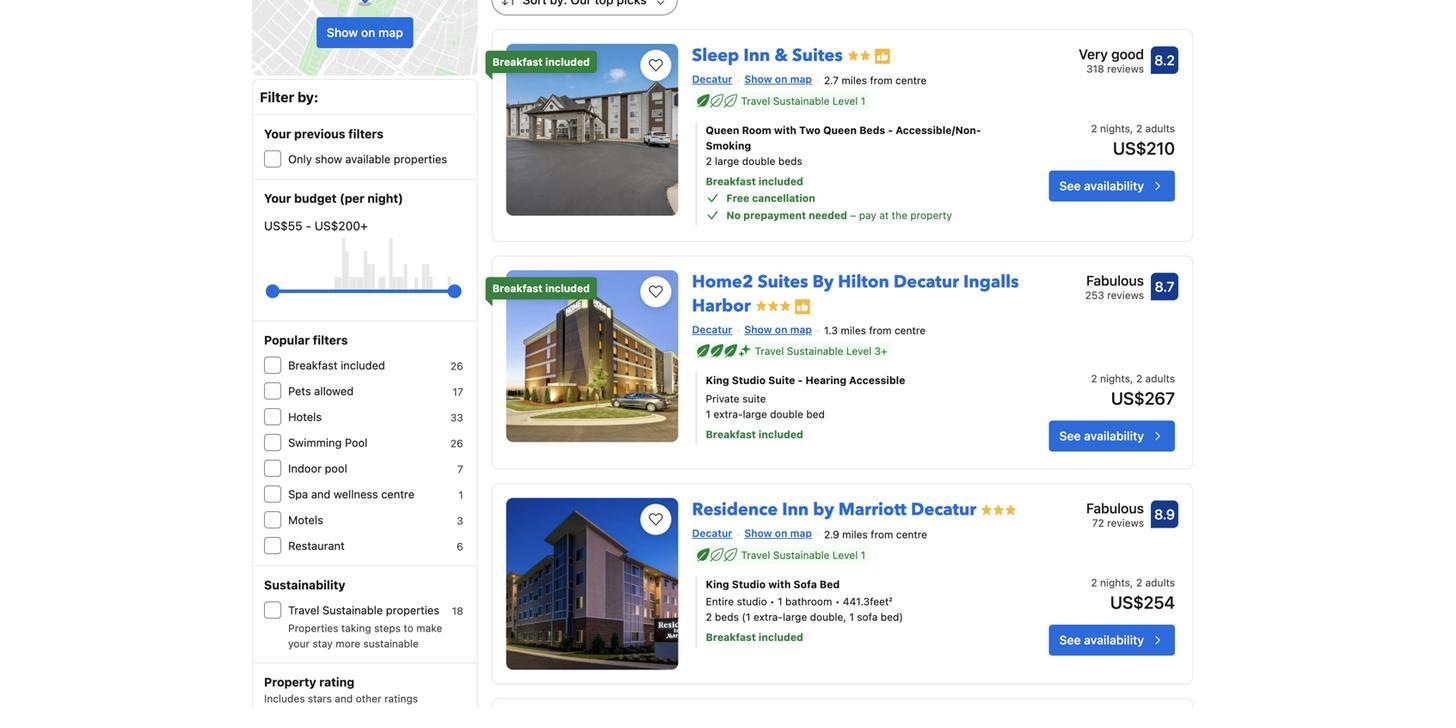 Task type: vqa. For each thing, say whether or not it's contained in the screenshot.


Task type: describe. For each thing, give the bounding box(es) containing it.
king for residence inn by marriott decatur
[[706, 579, 729, 591]]

show on map button
[[316, 17, 414, 48]]

ingalls
[[963, 270, 1019, 294]]

swimming
[[288, 437, 342, 449]]

by
[[813, 499, 834, 522]]

taking
[[341, 623, 371, 635]]

breakfast included for sleep
[[493, 56, 590, 68]]

no prepayment needed – pay at the property
[[727, 209, 952, 221]]

two
[[799, 124, 821, 136]]

show
[[315, 153, 342, 166]]

cancellation
[[752, 192, 815, 204]]

us$55 - us$200+
[[264, 219, 368, 233]]

bed)
[[881, 612, 903, 624]]

included inside 2 large double beds breakfast included
[[759, 175, 803, 187]]

availability for residence inn by marriott decatur
[[1084, 634, 1144, 648]]

by:
[[298, 89, 318, 105]]

property
[[264, 676, 316, 690]]

hilton
[[838, 270, 889, 294]]

very
[[1079, 46, 1108, 62]]

–
[[850, 209, 856, 221]]

reviews inside very good 318 reviews
[[1107, 63, 1144, 75]]

see availability link for home2 suites by hilton decatur ingalls harbor
[[1049, 421, 1175, 452]]

swimming pool
[[288, 437, 368, 449]]

property rating includes stars and other ratings
[[264, 676, 418, 705]]

level for hilton
[[846, 346, 872, 358]]

filter by:
[[260, 89, 318, 105]]

king studio with sofa bed entire studio • 1 bathroom • 441.3feet² 2 beds (1 extra-large double, 1 sofa bed) breakfast included
[[706, 579, 903, 644]]

1 left sofa
[[849, 612, 854, 624]]

free
[[727, 192, 749, 204]]

nights for sleep inn & suites
[[1100, 122, 1130, 134]]

1 vertical spatial properties
[[386, 604, 440, 617]]

sofa
[[794, 579, 817, 591]]

(per
[[340, 191, 365, 206]]

spa and wellness centre
[[288, 488, 415, 501]]

previous
[[294, 127, 345, 141]]

17
[[453, 386, 463, 398]]

only show available properties
[[288, 153, 447, 166]]

see availability for home2 suites by hilton decatur ingalls harbor
[[1059, 429, 1144, 444]]

stay
[[313, 638, 333, 650]]

bathroom
[[785, 596, 832, 608]]

king studio suite - hearing accessible link
[[706, 373, 997, 389]]

large inside king studio with sofa bed entire studio • 1 bathroom • 441.3feet² 2 beds (1 extra-large double, 1 sofa bed) breakfast included
[[783, 612, 807, 624]]

8.9
[[1154, 507, 1175, 523]]

beds inside 2 large double beds breakfast included
[[778, 155, 802, 167]]

441.3feet²
[[843, 596, 892, 608]]

1.3 miles from centre
[[824, 325, 926, 337]]

adults for residence inn by marriott decatur
[[1145, 577, 1175, 589]]

show on map inside button
[[327, 25, 403, 40]]

0 horizontal spatial -
[[306, 219, 311, 233]]

2 down 72
[[1091, 577, 1097, 589]]

property
[[910, 209, 952, 221]]

see for sleep inn & suites
[[1059, 179, 1081, 193]]

1 down 2.9 miles from centre
[[861, 550, 866, 562]]

with for room
[[774, 124, 797, 136]]

travel sustainable level 1 for by
[[741, 550, 866, 562]]

fabulous 72 reviews
[[1086, 501, 1144, 530]]

2 nights , 2 adults us$254
[[1091, 577, 1175, 613]]

stars
[[308, 693, 332, 705]]

with for studio
[[768, 579, 791, 591]]

pool
[[345, 437, 368, 449]]

indoor pool
[[288, 462, 347, 475]]

budget
[[294, 191, 337, 206]]

motels
[[288, 514, 323, 527]]

home2
[[692, 270, 753, 294]]

centre for residence inn by marriott decatur
[[896, 529, 927, 541]]

sleep inn & suites link
[[692, 37, 843, 68]]

fabulous 253 reviews
[[1085, 273, 1144, 301]]

0 vertical spatial properties
[[394, 153, 447, 166]]

your for your budget (per night)
[[264, 191, 291, 206]]

us$254
[[1110, 593, 1175, 613]]

adults for sleep inn & suites
[[1145, 122, 1175, 134]]

pets allowed
[[288, 385, 354, 398]]

1 down 7
[[458, 489, 463, 502]]

, for residence inn by marriott decatur
[[1130, 577, 1133, 589]]

harbor
[[692, 294, 751, 318]]

see availability link for residence inn by marriott decatur
[[1049, 625, 1175, 656]]

availability for sleep inn & suites
[[1084, 179, 1144, 193]]

on for home2
[[775, 324, 787, 336]]

suite
[[742, 393, 766, 405]]

entire
[[706, 596, 734, 608]]

0 vertical spatial filters
[[348, 127, 383, 141]]

show on map for sleep
[[744, 73, 812, 85]]

pets
[[288, 385, 311, 398]]

2.9
[[824, 529, 839, 541]]

1 inside king studio suite - hearing accessible private suite 1 extra-large double bed breakfast included
[[706, 409, 711, 421]]

suites inside home2 suites by hilton decatur ingalls harbor
[[758, 270, 808, 294]]

filter
[[260, 89, 294, 105]]

and inside property rating includes stars and other ratings
[[335, 693, 353, 705]]

nights for residence inn by marriott decatur
[[1100, 577, 1130, 589]]

by
[[813, 270, 834, 294]]

see availability link for sleep inn & suites
[[1049, 171, 1175, 202]]

us$55
[[264, 219, 302, 233]]

king studio suite - hearing accessible private suite 1 extra-large double bed breakfast included
[[706, 375, 905, 441]]

318
[[1086, 63, 1104, 75]]

only
[[288, 153, 312, 166]]

2 large double beds breakfast included
[[706, 155, 803, 187]]

beds
[[859, 124, 885, 136]]

0 vertical spatial suites
[[792, 44, 843, 68]]

travel sustainable properties
[[288, 604, 440, 617]]

studio for home2
[[732, 375, 766, 387]]

properties
[[288, 623, 338, 635]]

included inside king studio with sofa bed entire studio • 1 bathroom • 441.3feet² 2 beds (1 extra-large double, 1 sofa bed) breakfast included
[[759, 632, 803, 644]]

travel for sleep
[[741, 95, 770, 107]]

on for sleep
[[775, 73, 787, 85]]

0 vertical spatial and
[[311, 488, 331, 501]]

includes
[[264, 693, 305, 705]]

extra- inside king studio with sofa bed entire studio • 1 bathroom • 441.3feet² 2 beds (1 extra-large double, 1 sofa bed) breakfast included
[[754, 612, 783, 624]]

double inside 2 large double beds breakfast included
[[742, 155, 775, 167]]

1 vertical spatial filters
[[313, 333, 348, 348]]

centre for sleep inn & suites
[[896, 74, 927, 86]]

steps
[[374, 623, 401, 635]]

fabulous for home2 suites by hilton decatur ingalls harbor
[[1086, 273, 1144, 289]]

hotels
[[288, 411, 322, 424]]

1 • from the left
[[770, 596, 775, 608]]

large inside 2 large double beds breakfast included
[[715, 155, 739, 167]]

residence
[[692, 499, 778, 522]]

bed
[[806, 409, 825, 421]]

26 for swimming pool
[[450, 438, 463, 450]]

king for home2 suites by hilton decatur ingalls harbor
[[706, 375, 729, 387]]

sustainable for by
[[787, 346, 843, 358]]

travel sustainable level 1 for &
[[741, 95, 866, 107]]

scored 8.2 element
[[1151, 46, 1179, 74]]

2 down 253
[[1091, 373, 1097, 385]]

reviews for residence inn by marriott decatur
[[1107, 518, 1144, 530]]

private
[[706, 393, 740, 405]]

adults for home2 suites by hilton decatur ingalls harbor
[[1145, 373, 1175, 385]]

residence inn by marriott decatur
[[692, 499, 977, 522]]

extra- inside king studio suite - hearing accessible private suite 1 extra-large double bed breakfast included
[[714, 409, 743, 421]]

miles for suites
[[842, 74, 867, 86]]

breakfast inside king studio suite - hearing accessible private suite 1 extra-large double bed breakfast included
[[706, 429, 756, 441]]

popular filters
[[264, 333, 348, 348]]

miles for marriott
[[842, 529, 868, 541]]

map for home2
[[790, 324, 812, 336]]

properties taking steps to make your stay more sustainable
[[288, 623, 442, 650]]

6
[[457, 541, 463, 553]]

wellness
[[334, 488, 378, 501]]



Task type: locate. For each thing, give the bounding box(es) containing it.
room
[[742, 124, 771, 136]]

1 vertical spatial miles
[[841, 325, 866, 337]]

1 vertical spatial and
[[335, 693, 353, 705]]

2 vertical spatial availability
[[1084, 634, 1144, 648]]

us$210
[[1113, 138, 1175, 158]]

suite
[[768, 375, 795, 387]]

sustainable up two
[[773, 95, 830, 107]]

adults inside 2 nights , 2 adults us$210
[[1145, 122, 1175, 134]]

26 for breakfast included
[[450, 360, 463, 372]]

0 vertical spatial see
[[1059, 179, 1081, 193]]

2 nights , 2 adults us$267
[[1091, 373, 1175, 409]]

1 see from the top
[[1059, 179, 1081, 193]]

2 nights from the top
[[1100, 373, 1130, 385]]

0 horizontal spatial and
[[311, 488, 331, 501]]

us$267
[[1111, 389, 1175, 409]]

beds down entire on the bottom
[[715, 612, 739, 624]]

adults up us$254
[[1145, 577, 1175, 589]]

2 • from the left
[[835, 596, 840, 608]]

king inside king studio suite - hearing accessible private suite 1 extra-large double bed breakfast included
[[706, 375, 729, 387]]

nights inside 2 nights , 2 adults us$210
[[1100, 122, 1130, 134]]

night)
[[368, 191, 403, 206]]

fabulous element for home2 suites by hilton decatur ingalls harbor
[[1085, 270, 1144, 291]]

8.2
[[1155, 52, 1175, 68]]

see availability link down us$267
[[1049, 421, 1175, 452]]

decatur down "residence"
[[692, 528, 732, 540]]

2 up us$210
[[1136, 122, 1142, 134]]

3 , from the top
[[1130, 577, 1133, 589]]

1 vertical spatial see availability
[[1059, 429, 1144, 444]]

1 down private
[[706, 409, 711, 421]]

see
[[1059, 179, 1081, 193], [1059, 429, 1081, 444], [1059, 634, 1081, 648]]

2 vertical spatial reviews
[[1107, 518, 1144, 530]]

1 horizontal spatial large
[[743, 409, 767, 421]]

sustainable for &
[[773, 95, 830, 107]]

1
[[861, 95, 866, 107], [706, 409, 711, 421], [458, 489, 463, 502], [861, 550, 866, 562], [778, 596, 783, 608], [849, 612, 854, 624]]

2 26 from the top
[[450, 438, 463, 450]]

fabulous element
[[1085, 270, 1144, 291], [1086, 499, 1144, 519]]

0 horizontal spatial •
[[770, 596, 775, 608]]

1 down 2.7 miles from centre
[[861, 95, 866, 107]]

1 vertical spatial double
[[770, 409, 803, 421]]

centre for home2 suites by hilton decatur ingalls harbor
[[895, 325, 926, 337]]

2 vertical spatial see availability link
[[1049, 625, 1175, 656]]

2 , from the top
[[1130, 373, 1133, 385]]

group
[[273, 278, 455, 305]]

extra-
[[714, 409, 743, 421], [754, 612, 783, 624]]

scored 8.7 element
[[1151, 273, 1179, 301]]

show
[[327, 25, 358, 40], [744, 73, 772, 85], [744, 324, 772, 336], [744, 528, 772, 540]]

2 see availability from the top
[[1059, 429, 1144, 444]]

2 vertical spatial -
[[798, 375, 803, 387]]

decatur inside "link"
[[911, 499, 977, 522]]

see availability down 2 nights , 2 adults us$210
[[1059, 179, 1144, 193]]

, up us$210
[[1130, 122, 1133, 134]]

king
[[706, 375, 729, 387], [706, 579, 729, 591]]

large down smoking
[[715, 155, 739, 167]]

2 up us$254
[[1136, 577, 1142, 589]]

1 vertical spatial fabulous
[[1086, 501, 1144, 517]]

1 vertical spatial level
[[846, 346, 872, 358]]

see availability link
[[1049, 171, 1175, 202], [1049, 421, 1175, 452], [1049, 625, 1175, 656]]

sustainability
[[264, 579, 345, 593]]

nights inside 2 nights , 2 adults us$267
[[1100, 373, 1130, 385]]

1 vertical spatial beds
[[715, 612, 739, 624]]

queen up smoking
[[706, 124, 739, 136]]

1 travel sustainable level 1 from the top
[[741, 95, 866, 107]]

adults
[[1145, 122, 1175, 134], [1145, 373, 1175, 385], [1145, 577, 1175, 589]]

show inside button
[[327, 25, 358, 40]]

• up double,
[[835, 596, 840, 608]]

indoor
[[288, 462, 322, 475]]

1 vertical spatial see
[[1059, 429, 1081, 444]]

double
[[742, 155, 775, 167], [770, 409, 803, 421]]

properties up to
[[386, 604, 440, 617]]

2 up us$267
[[1136, 373, 1142, 385]]

1 horizontal spatial and
[[335, 693, 353, 705]]

reviews for home2 suites by hilton decatur ingalls harbor
[[1107, 289, 1144, 301]]

3
[[457, 515, 463, 527]]

from down marriott
[[871, 529, 893, 541]]

your up us$55
[[264, 191, 291, 206]]

inn for sleep
[[744, 44, 770, 68]]

nights up us$254
[[1100, 577, 1130, 589]]

see availability for residence inn by marriott decatur
[[1059, 634, 1144, 648]]

3 availability from the top
[[1084, 634, 1144, 648]]

2 travel sustainable level 1 from the top
[[741, 550, 866, 562]]

see availability down 2 nights , 2 adults us$254
[[1059, 634, 1144, 648]]

1 vertical spatial suites
[[758, 270, 808, 294]]

more
[[336, 638, 360, 650]]

3 see from the top
[[1059, 634, 1081, 648]]

1 vertical spatial 26
[[450, 438, 463, 450]]

inn for residence
[[782, 499, 809, 522]]

- right suite
[[798, 375, 803, 387]]

2 vertical spatial nights
[[1100, 577, 1130, 589]]

0 vertical spatial adults
[[1145, 122, 1175, 134]]

0 vertical spatial large
[[715, 155, 739, 167]]

nights up us$267
[[1100, 373, 1130, 385]]

18
[[452, 606, 463, 618]]

2 reviews from the top
[[1107, 289, 1144, 301]]

0 vertical spatial your
[[264, 127, 291, 141]]

1 vertical spatial large
[[743, 409, 767, 421]]

reviews right 253
[[1107, 289, 1144, 301]]

253
[[1085, 289, 1104, 301]]

reviews inside fabulous 253 reviews
[[1107, 289, 1144, 301]]

sleep
[[692, 44, 739, 68]]

2 vertical spatial miles
[[842, 529, 868, 541]]

sleep inn & suites image
[[506, 44, 678, 216]]

26 down the 33
[[450, 438, 463, 450]]

2 vertical spatial large
[[783, 612, 807, 624]]

0 vertical spatial from
[[870, 74, 893, 86]]

3 see availability link from the top
[[1049, 625, 1175, 656]]

from for suites
[[870, 74, 893, 86]]

adults up us$267
[[1145, 373, 1175, 385]]

double left bed
[[770, 409, 803, 421]]

accessible
[[849, 375, 905, 387]]

availability
[[1084, 179, 1144, 193], [1084, 429, 1144, 444], [1084, 634, 1144, 648]]

2 availability from the top
[[1084, 429, 1144, 444]]

very good element
[[1079, 44, 1144, 65]]

decatur for home2 suites by hilton decatur ingalls harbor
[[692, 324, 732, 336]]

, for home2 suites by hilton decatur ingalls harbor
[[1130, 373, 1133, 385]]

availability down us$210
[[1084, 179, 1144, 193]]

studio up studio
[[732, 579, 766, 591]]

1 vertical spatial your
[[264, 191, 291, 206]]

travel up 'properties'
[[288, 604, 319, 617]]

restaurant
[[288, 540, 345, 553]]

2 horizontal spatial large
[[783, 612, 807, 624]]

home2 suites by hilton decatur ingalls harbor image
[[506, 270, 678, 442]]

your up only
[[264, 127, 291, 141]]

residence inn by marriott decatur link
[[692, 492, 977, 522]]

1 vertical spatial travel sustainable level 1
[[741, 550, 866, 562]]

very good 318 reviews
[[1079, 46, 1144, 75]]

1 horizontal spatial inn
[[782, 499, 809, 522]]

king up private
[[706, 375, 729, 387]]

double inside king studio suite - hearing accessible private suite 1 extra-large double bed breakfast included
[[770, 409, 803, 421]]

0 vertical spatial 26
[[450, 360, 463, 372]]

2 see availability link from the top
[[1049, 421, 1175, 452]]

see for residence inn by marriott decatur
[[1059, 634, 1081, 648]]

studio inside king studio suite - hearing accessible private suite 1 extra-large double bed breakfast included
[[732, 375, 766, 387]]

with inside king studio with sofa bed entire studio • 1 bathroom • 441.3feet² 2 beds (1 extra-large double, 1 sofa bed) breakfast included
[[768, 579, 791, 591]]

0 vertical spatial availability
[[1084, 179, 1144, 193]]

travel for residence
[[741, 550, 770, 562]]

miles right 2.7
[[842, 74, 867, 86]]

large down bathroom
[[783, 612, 807, 624]]

2 see from the top
[[1059, 429, 1081, 444]]

1 vertical spatial breakfast included
[[493, 282, 590, 294]]

reviews down good
[[1107, 63, 1144, 75]]

1 vertical spatial extra-
[[754, 612, 783, 624]]

availability down us$254
[[1084, 634, 1144, 648]]

1 fabulous from the top
[[1086, 273, 1144, 289]]

0 vertical spatial travel sustainable level 1
[[741, 95, 866, 107]]

2 vertical spatial see availability
[[1059, 634, 1144, 648]]

centre down marriott
[[896, 529, 927, 541]]

see for home2 suites by hilton decatur ingalls harbor
[[1059, 429, 1081, 444]]

1 horizontal spatial •
[[835, 596, 840, 608]]

adults inside 2 nights , 2 adults us$267
[[1145, 373, 1175, 385]]

decatur for residence inn by marriott decatur
[[692, 528, 732, 540]]

and down rating
[[335, 693, 353, 705]]

miles for hilton
[[841, 325, 866, 337]]

fabulous up 253
[[1086, 273, 1144, 289]]

2 down 318
[[1091, 122, 1097, 134]]

, inside 2 nights , 2 adults us$267
[[1130, 373, 1133, 385]]

queen right two
[[823, 124, 857, 136]]

inn left by
[[782, 499, 809, 522]]

2 inside 2 large double beds breakfast included
[[706, 155, 712, 167]]

1 vertical spatial availability
[[1084, 429, 1144, 444]]

0 vertical spatial nights
[[1100, 122, 1130, 134]]

0 vertical spatial ,
[[1130, 122, 1133, 134]]

1 vertical spatial fabulous element
[[1086, 499, 1144, 519]]

level down 2.9
[[833, 550, 858, 562]]

-
[[888, 124, 893, 136], [306, 219, 311, 233], [798, 375, 803, 387]]

(1
[[742, 612, 751, 624]]

large down suite
[[743, 409, 767, 421]]

see availability link down us$210
[[1049, 171, 1175, 202]]

26
[[450, 360, 463, 372], [450, 438, 463, 450]]

sustainable up taking
[[322, 604, 383, 617]]

inn left & at the top right
[[744, 44, 770, 68]]

marriott
[[839, 499, 907, 522]]

show for sleep
[[744, 73, 772, 85]]

1 , from the top
[[1130, 122, 1133, 134]]

1 vertical spatial reviews
[[1107, 289, 1144, 301]]

see availability
[[1059, 179, 1144, 193], [1059, 429, 1144, 444], [1059, 634, 1144, 648]]

the
[[892, 209, 908, 221]]

show for residence
[[744, 528, 772, 540]]

0 horizontal spatial large
[[715, 155, 739, 167]]

2 inside king studio with sofa bed entire studio • 1 bathroom • 441.3feet² 2 beds (1 extra-large double, 1 sofa bed) breakfast included
[[706, 612, 712, 624]]

0 vertical spatial level
[[833, 95, 858, 107]]

decatur right hilton
[[894, 270, 959, 294]]

1 vertical spatial king
[[706, 579, 729, 591]]

sustainable for by
[[773, 550, 830, 562]]

1 right studio
[[778, 596, 783, 608]]

0 horizontal spatial queen
[[706, 124, 739, 136]]

1 vertical spatial see availability link
[[1049, 421, 1175, 452]]

1.3
[[824, 325, 838, 337]]

3 see availability from the top
[[1059, 634, 1144, 648]]

2
[[1091, 122, 1097, 134], [1136, 122, 1142, 134], [706, 155, 712, 167], [1091, 373, 1097, 385], [1136, 373, 1142, 385], [1091, 577, 1097, 589], [1136, 577, 1142, 589], [706, 612, 712, 624]]

level for suites
[[833, 95, 858, 107]]

8.7
[[1155, 279, 1175, 295]]

fabulous up 72
[[1086, 501, 1144, 517]]

1 horizontal spatial -
[[798, 375, 803, 387]]

bed
[[820, 579, 840, 591]]

centre
[[896, 74, 927, 86], [895, 325, 926, 337], [381, 488, 415, 501], [896, 529, 927, 541]]

at
[[879, 209, 889, 221]]

studio inside king studio with sofa bed entire studio • 1 bathroom • 441.3feet² 2 beds (1 extra-large double, 1 sofa bed) breakfast included
[[732, 579, 766, 591]]

level for marriott
[[833, 550, 858, 562]]

0 vertical spatial breakfast included
[[493, 56, 590, 68]]

suites up 2.7
[[792, 44, 843, 68]]

miles right 2.9
[[842, 529, 868, 541]]

fabulous for residence inn by marriott decatur
[[1086, 501, 1144, 517]]

miles
[[842, 74, 867, 86], [841, 325, 866, 337], [842, 529, 868, 541]]

reviews inside fabulous 72 reviews
[[1107, 518, 1144, 530]]

2 king from the top
[[706, 579, 729, 591]]

with left sofa
[[768, 579, 791, 591]]

0 vertical spatial double
[[742, 155, 775, 167]]

miles right 1.3
[[841, 325, 866, 337]]

decatur down harbor
[[692, 324, 732, 336]]

- inside queen room with two queen beds - accessible/non- smoking
[[888, 124, 893, 136]]

2 vertical spatial adults
[[1145, 577, 1175, 589]]

decatur inside home2 suites by hilton decatur ingalls harbor
[[894, 270, 959, 294]]

studio
[[737, 596, 767, 608]]

2 queen from the left
[[823, 124, 857, 136]]

travel up suite
[[755, 346, 784, 358]]

show on map for home2
[[744, 324, 812, 336]]

2.9 miles from centre
[[824, 529, 927, 541]]

, for sleep inn & suites
[[1130, 122, 1133, 134]]

2 vertical spatial see
[[1059, 634, 1081, 648]]

sofa
[[857, 612, 878, 624]]

0 vertical spatial reviews
[[1107, 63, 1144, 75]]

2.7 miles from centre
[[824, 74, 927, 86]]

- inside king studio suite - hearing accessible private suite 1 extra-large double bed breakfast included
[[798, 375, 803, 387]]

availability down us$267
[[1084, 429, 1144, 444]]

travel up room
[[741, 95, 770, 107]]

from right 2.7
[[870, 74, 893, 86]]

inn
[[744, 44, 770, 68], [782, 499, 809, 522]]

1 26 from the top
[[450, 360, 463, 372]]

0 vertical spatial miles
[[842, 74, 867, 86]]

filters right the popular
[[313, 333, 348, 348]]

, up us$267
[[1130, 373, 1133, 385]]

1 reviews from the top
[[1107, 63, 1144, 75]]

see availability down 2 nights , 2 adults us$267
[[1059, 429, 1144, 444]]

breakfast included for home2
[[493, 282, 590, 294]]

nights up us$210
[[1100, 122, 1130, 134]]

make
[[416, 623, 442, 635]]

- right beds
[[888, 124, 893, 136]]

your
[[288, 638, 310, 650]]

0 vertical spatial see availability link
[[1049, 171, 1175, 202]]

included inside king studio suite - hearing accessible private suite 1 extra-large double bed breakfast included
[[759, 429, 803, 441]]

1 horizontal spatial filters
[[348, 127, 383, 141]]

centre up accessible at the right
[[895, 325, 926, 337]]

1 queen from the left
[[706, 124, 739, 136]]

1 vertical spatial inn
[[782, 499, 809, 522]]

from for hilton
[[869, 325, 892, 337]]

1 horizontal spatial extra-
[[754, 612, 783, 624]]

breakfast inside 2 large double beds breakfast included
[[706, 175, 756, 187]]

0 vertical spatial with
[[774, 124, 797, 136]]

fabulous element left 8.7
[[1085, 270, 1144, 291]]

1 horizontal spatial queen
[[823, 124, 857, 136]]

26 up 17
[[450, 360, 463, 372]]

king studio with sofa bed link
[[706, 577, 997, 593]]

rating
[[319, 676, 354, 690]]

, inside 2 nights , 2 adults us$254
[[1130, 577, 1133, 589]]

adults inside 2 nights , 2 adults us$254
[[1145, 577, 1175, 589]]

1 see availability link from the top
[[1049, 171, 1175, 202]]

see availability for sleep inn & suites
[[1059, 179, 1144, 193]]

inn inside "link"
[[782, 499, 809, 522]]

studio up suite
[[732, 375, 766, 387]]

properties
[[394, 153, 447, 166], [386, 604, 440, 617]]

beds down two
[[778, 155, 802, 167]]

see availability link down us$254
[[1049, 625, 1175, 656]]

0 vertical spatial beds
[[778, 155, 802, 167]]

2 nights , 2 adults us$210
[[1091, 122, 1175, 158]]

prepayment
[[744, 209, 806, 221]]

map inside show on map button
[[379, 25, 403, 40]]

king inside king studio with sofa bed entire studio • 1 bathroom • 441.3feet² 2 beds (1 extra-large double, 1 sofa bed) breakfast included
[[706, 579, 729, 591]]

from for marriott
[[871, 529, 893, 541]]

large inside king studio suite - hearing accessible private suite 1 extra-large double bed breakfast included
[[743, 409, 767, 421]]

travel sustainable level 1 up two
[[741, 95, 866, 107]]

travel sustainable level 3+
[[755, 346, 888, 358]]

ratings
[[384, 693, 418, 705]]

1 vertical spatial nights
[[1100, 373, 1130, 385]]

and right spa at the left bottom
[[311, 488, 331, 501]]

on for residence
[[775, 528, 787, 540]]

0 horizontal spatial inn
[[744, 44, 770, 68]]

3+
[[875, 346, 888, 358]]

travel sustainable level 1 up sofa
[[741, 550, 866, 562]]

show on map
[[327, 25, 403, 40], [744, 73, 812, 85], [744, 324, 812, 336], [744, 528, 812, 540]]

with inside queen room with two queen beds - accessible/non- smoking
[[774, 124, 797, 136]]

3 nights from the top
[[1100, 577, 1130, 589]]

availability for home2 suites by hilton decatur ingalls harbor
[[1084, 429, 1144, 444]]

other
[[356, 693, 381, 705]]

adults up us$210
[[1145, 122, 1175, 134]]

with left two
[[774, 124, 797, 136]]

sustainable down 1.3
[[787, 346, 843, 358]]

3 adults from the top
[[1145, 577, 1175, 589]]

studio for residence
[[732, 579, 766, 591]]

beds inside king studio with sofa bed entire studio • 1 bathroom • 441.3feet² 2 beds (1 extra-large double, 1 sofa bed) breakfast included
[[715, 612, 739, 624]]

72
[[1092, 518, 1104, 530]]

on inside button
[[361, 25, 375, 40]]

, up us$254
[[1130, 577, 1133, 589]]

sustainable up sofa
[[773, 550, 830, 562]]

2 your from the top
[[264, 191, 291, 206]]

1 vertical spatial from
[[869, 325, 892, 337]]

33
[[450, 412, 463, 424]]

2 fabulous from the top
[[1086, 501, 1144, 517]]

, inside 2 nights , 2 adults us$210
[[1130, 122, 1133, 134]]

level left 3+
[[846, 346, 872, 358]]

1 vertical spatial studio
[[732, 579, 766, 591]]

1 vertical spatial -
[[306, 219, 311, 233]]

fabulous
[[1086, 273, 1144, 289], [1086, 501, 1144, 517]]

0 vertical spatial fabulous
[[1086, 273, 1144, 289]]

2 vertical spatial ,
[[1130, 577, 1133, 589]]

breakfast inside king studio with sofa bed entire studio • 1 bathroom • 441.3feet² 2 beds (1 extra-large double, 1 sofa bed) breakfast included
[[706, 632, 756, 644]]

0 vertical spatial -
[[888, 124, 893, 136]]

0 vertical spatial fabulous element
[[1085, 270, 1144, 291]]

fabulous element left 8.9
[[1086, 499, 1144, 519]]

fabulous inside fabulous 253 reviews
[[1086, 273, 1144, 289]]

2 down smoking
[[706, 155, 712, 167]]

to
[[404, 623, 413, 635]]

from up 3+
[[869, 325, 892, 337]]

0 vertical spatial studio
[[732, 375, 766, 387]]

1 availability from the top
[[1084, 179, 1144, 193]]

2 vertical spatial breakfast included
[[288, 359, 385, 372]]

show for home2
[[744, 324, 772, 336]]

home2 suites by hilton decatur ingalls harbor
[[692, 270, 1019, 318]]

centre up the accessible/non-
[[896, 74, 927, 86]]

suites left by
[[758, 270, 808, 294]]

•
[[770, 596, 775, 608], [835, 596, 840, 608]]

1 horizontal spatial beds
[[778, 155, 802, 167]]

map for sleep
[[790, 73, 812, 85]]

your budget (per night)
[[264, 191, 403, 206]]

0 vertical spatial see availability
[[1059, 179, 1144, 193]]

• right studio
[[770, 596, 775, 608]]

2 down entire on the bottom
[[706, 612, 712, 624]]

fabulous element for residence inn by marriott decatur
[[1086, 499, 1144, 519]]

travel up studio
[[741, 550, 770, 562]]

reviews right 72
[[1107, 518, 1144, 530]]

0 vertical spatial extra-
[[714, 409, 743, 421]]

2 vertical spatial level
[[833, 550, 858, 562]]

1 vertical spatial ,
[[1130, 373, 1133, 385]]

1 studio from the top
[[732, 375, 766, 387]]

0 vertical spatial king
[[706, 375, 729, 387]]

filters up only show available properties on the left
[[348, 127, 383, 141]]

0 horizontal spatial extra-
[[714, 409, 743, 421]]

breakfast included
[[493, 56, 590, 68], [493, 282, 590, 294], [288, 359, 385, 372]]

travel for home2
[[755, 346, 784, 358]]

1 see availability from the top
[[1059, 179, 1144, 193]]

0 horizontal spatial filters
[[313, 333, 348, 348]]

level down 2.7
[[833, 95, 858, 107]]

properties right available
[[394, 153, 447, 166]]

2 horizontal spatial -
[[888, 124, 893, 136]]

centre right wellness
[[381, 488, 415, 501]]

0 horizontal spatial beds
[[715, 612, 739, 624]]

2 studio from the top
[[732, 579, 766, 591]]

3 reviews from the top
[[1107, 518, 1144, 530]]

hearing
[[806, 375, 847, 387]]

us$200+
[[315, 219, 368, 233]]

- right us$55
[[306, 219, 311, 233]]

included
[[545, 56, 590, 68], [759, 175, 803, 187], [545, 282, 590, 294], [341, 359, 385, 372], [759, 429, 803, 441], [759, 632, 803, 644]]

double down room
[[742, 155, 775, 167]]

show on map for residence
[[744, 528, 812, 540]]

home2 suites by hilton decatur ingalls harbor link
[[692, 264, 1019, 318]]

from
[[870, 74, 893, 86], [869, 325, 892, 337], [871, 529, 893, 541]]

2 vertical spatial from
[[871, 529, 893, 541]]

good
[[1111, 46, 1144, 62]]

sleep inn & suites
[[692, 44, 843, 68]]

decatur right marriott
[[911, 499, 977, 522]]

,
[[1130, 122, 1133, 134], [1130, 373, 1133, 385], [1130, 577, 1133, 589]]

nights for home2 suites by hilton decatur ingalls harbor
[[1100, 373, 1130, 385]]

0 vertical spatial inn
[[744, 44, 770, 68]]

extra- right (1
[[754, 612, 783, 624]]

scored 8.9 element
[[1151, 501, 1179, 529]]

decatur for sleep inn & suites
[[692, 73, 732, 85]]

1 vertical spatial adults
[[1145, 373, 1175, 385]]

your for your previous filters
[[264, 127, 291, 141]]

nights inside 2 nights , 2 adults us$254
[[1100, 577, 1130, 589]]

residence inn by marriott decatur image
[[506, 499, 678, 671]]

1 your from the top
[[264, 127, 291, 141]]

map for residence
[[790, 528, 812, 540]]

1 adults from the top
[[1145, 122, 1175, 134]]

1 nights from the top
[[1100, 122, 1130, 134]]

1 king from the top
[[706, 375, 729, 387]]

2 adults from the top
[[1145, 373, 1175, 385]]

sustainable
[[363, 638, 419, 650]]

1 vertical spatial with
[[768, 579, 791, 591]]

this property is part of our preferred partner programme. it is committed to providing commendable service and good value. it will pay us a higher commission if you make a booking. image
[[874, 48, 891, 65], [874, 48, 891, 65], [794, 298, 811, 316], [794, 298, 811, 316]]



